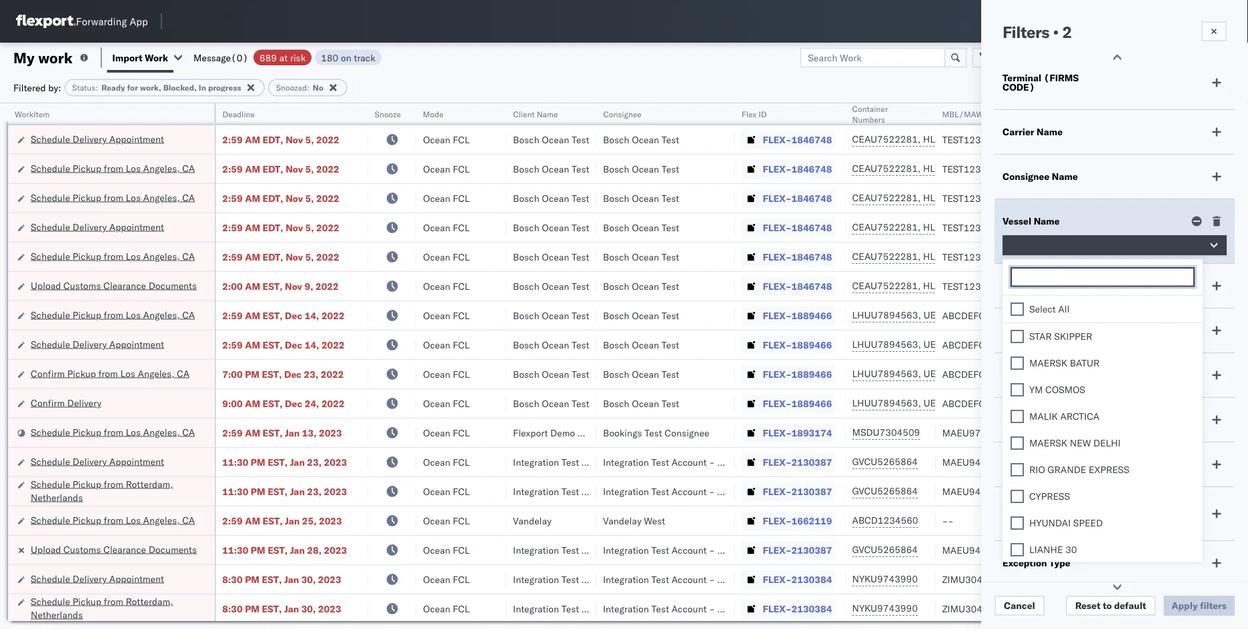 Task type: vqa. For each thing, say whether or not it's contained in the screenshot.
the Summary button
no



Task type: describe. For each thing, give the bounding box(es) containing it.
4 ceau7522281, hlxu6269489, hlxu8034992 from the top
[[852, 222, 1059, 233]]

2:59 am edt, nov 5, 2022 for 4th schedule pickup from los angeles, ca 'button' from the bottom of the page
[[222, 251, 339, 263]]

schedule pickup from rotterdam, netherlands button for 11:30 pm est, jan 23, 2023
[[31, 478, 197, 506]]

11 flex- from the top
[[763, 427, 792, 439]]

my work
[[13, 48, 73, 67]]

1 5, from the top
[[305, 134, 314, 145]]

schedule delivery appointment button for 2:59 am edt, nov 5, 2022
[[31, 132, 164, 147]]

flexport demo consignee
[[513, 427, 622, 439]]

7 ocean fcl from the top
[[423, 310, 470, 322]]

2 documents from the top
[[149, 544, 197, 556]]

2:59 for second schedule pickup from los angeles, ca 'button' from the bottom of the page
[[222, 427, 243, 439]]

2 flex- from the top
[[763, 163, 792, 175]]

nyku9743990 for schedule pickup from rotterdam, netherlands
[[852, 603, 918, 615]]

2:00
[[222, 281, 243, 292]]

import work button
[[112, 52, 168, 63]]

hyundai speed
[[1029, 517, 1103, 529]]

ceau7522281, for 2nd upload customs clearance documents link from the bottom of the page
[[852, 280, 921, 292]]

4 ceau7522281, from the top
[[852, 222, 921, 233]]

arrival date
[[1003, 370, 1057, 381]]

filtered
[[13, 82, 46, 93]]

4 schedule pickup from los angeles, ca button from the top
[[31, 309, 195, 323]]

in
[[199, 83, 206, 93]]

1 gvcu5265864 from the top
[[852, 456, 918, 468]]

cosmos
[[1046, 384, 1085, 396]]

from inside the confirm pickup from los angeles, ca link
[[98, 368, 118, 380]]

mbl/mawb numbers button
[[936, 106, 1095, 119]]

2023 for schedule pickup from rotterdam, netherlands link corresponding to 8:30
[[318, 603, 341, 615]]

12 ocean fcl from the top
[[423, 457, 470, 468]]

9 am from the top
[[245, 398, 260, 410]]

5, for 1st schedule pickup from los angeles, ca 'button'
[[305, 163, 314, 175]]

quoted delivery date
[[1003, 280, 1098, 292]]

abcd1234560
[[852, 515, 918, 527]]

(firms
[[1044, 72, 1079, 84]]

2 upload from the top
[[31, 544, 61, 556]]

1 flex-2130387 from the top
[[763, 457, 832, 468]]

13,
[[302, 427, 317, 439]]

12 flex- from the top
[[763, 457, 792, 468]]

am for 2nd upload customs clearance documents link from the bottom of the page
[[245, 281, 260, 292]]

2 gvcu5265864 from the top
[[852, 486, 918, 497]]

2:59 for 4th schedule pickup from los angeles, ca 'button' from the bottom of the page
[[222, 251, 243, 263]]

4 appointment from the top
[[109, 456, 164, 468]]

24,
[[305, 398, 319, 410]]

lhuu7894563, for schedule pickup from los angeles, ca
[[852, 310, 921, 321]]

2022 for 4th schedule pickup from los angeles, ca 'button' "schedule pickup from los angeles, ca" link
[[322, 310, 345, 322]]

bookings test consignee
[[603, 427, 710, 439]]

1 2130387 from the top
[[792, 457, 832, 468]]

grande
[[1048, 464, 1086, 476]]

4 lhuu7894563, from the top
[[852, 398, 921, 409]]

choi
[[1157, 457, 1177, 468]]

work item type
[[1003, 459, 1072, 471]]

3 2130387 from the top
[[792, 545, 832, 556]]

14 flex- from the top
[[763, 515, 792, 527]]

angeles, for the confirm pickup from los angeles, ca link at the left of the page
[[138, 368, 174, 380]]

progress
[[208, 83, 241, 93]]

schedule delivery appointment link for 2:59 am est, dec 14, 2022
[[31, 338, 164, 351]]

abcdefg78456546 for schedule pickup from los angeles, ca
[[942, 310, 1032, 322]]

angeles, for "schedule pickup from los angeles, ca" link associated with second schedule pickup from los angeles, ca 'button' from the bottom of the page
[[143, 427, 180, 438]]

2 flex-2130387 from the top
[[763, 486, 832, 498]]

name for vessel name
[[1034, 216, 1060, 227]]

mode
[[423, 109, 444, 119]]

confirm delivery link
[[31, 397, 101, 410]]

10 fcl from the top
[[453, 398, 470, 410]]

1846748 for 2:59 am edt, nov 5, 2022 schedule delivery appointment link
[[792, 134, 832, 145]]

25,
[[302, 515, 317, 527]]

1 11:30 from the top
[[222, 457, 248, 468]]

4 test123456 from the top
[[942, 222, 999, 234]]

lhuu7894563, uetu5238478 for confirm pickup from los angeles, ca
[[852, 368, 989, 380]]

ca for second schedule pickup from los angeles, ca 'button' from the bottom of the page
[[182, 427, 195, 438]]

2022 for schedule delivery appointment link related to 2:59 am est, dec 14, 2022
[[322, 339, 345, 351]]

delhi
[[1094, 437, 1121, 449]]

1 flex- from the top
[[763, 134, 792, 145]]

vessel
[[1003, 216, 1032, 227]]

flex id button
[[735, 106, 832, 119]]

fcl for "schedule pickup from los angeles, ca" link associated with second schedule pickup from los angeles, ca 'button' from the bottom of the page
[[453, 427, 470, 439]]

689
[[260, 52, 277, 63]]

3 karl from the top
[[718, 545, 735, 556]]

omkar savant
[[1115, 192, 1175, 204]]

flex id
[[742, 109, 767, 119]]

4 flex-1846748 from the top
[[763, 222, 832, 234]]

6 flex- from the top
[[763, 281, 792, 292]]

3 lagerfeld from the top
[[737, 545, 777, 556]]

2022 for 2:59 am edt, nov 5, 2022 schedule delivery appointment link
[[316, 134, 339, 145]]

angeles, for "schedule pickup from los angeles, ca" link associated with 4th schedule pickup from los angeles, ca 'button' from the bottom of the page
[[143, 251, 180, 262]]

3 flex- from the top
[[763, 192, 792, 204]]

customs for 2nd upload customs clearance documents link from the bottom of the page
[[63, 280, 101, 292]]

2 schedule delivery appointment from the top
[[31, 221, 164, 233]]

2:00 am est, nov 9, 2022
[[222, 281, 339, 292]]

lhuu7894563, uetu5238478 for schedule delivery appointment
[[852, 339, 989, 351]]

2130384 for schedule pickup from rotterdam, netherlands
[[792, 603, 832, 615]]

1 ceau7522281, hlxu6269489, hlxu8034992 from the top
[[852, 133, 1059, 145]]

pickup for sixth schedule pickup from los angeles, ca 'button' from the top of the page
[[73, 515, 101, 526]]

2023 for "schedule pickup from los angeles, ca" link associated with second schedule pickup from los angeles, ca 'button' from the bottom of the page
[[319, 427, 342, 439]]

zimu3048342 for schedule pickup from rotterdam, netherlands
[[942, 603, 1006, 615]]

skipper
[[1054, 331, 1093, 342]]

2:59 am est, dec 14, 2022 for schedule delivery appointment
[[222, 339, 345, 351]]

11 resize handle column header from the left
[[1224, 103, 1240, 630]]

customs inside 'ready for customs clearance'
[[1050, 504, 1089, 515]]

2022 for "schedule pickup from los angeles, ca" link related to 5th schedule pickup from los angeles, ca 'button' from the bottom of the page
[[316, 192, 339, 204]]

schedule for schedule delivery appointment button associated with 2:59 am edt, nov 5, 2022
[[31, 133, 70, 145]]

mbl/mawb numbers
[[942, 109, 1024, 119]]

17 ocean fcl from the top
[[423, 603, 470, 615]]

6 ocean fcl from the top
[[423, 281, 470, 292]]

1662119
[[792, 515, 832, 527]]

hlxu8034992 for 2nd upload customs clearance documents link from the bottom of the page
[[994, 280, 1059, 292]]

4 am from the top
[[245, 222, 260, 234]]

1 hlxu6269489, from the top
[[923, 133, 992, 145]]

15 ocean fcl from the top
[[423, 545, 470, 556]]

2:59 for sixth schedule pickup from los angeles, ca 'button' from the top of the page
[[222, 515, 243, 527]]

consignee inside button
[[603, 109, 642, 119]]

3 flex-2130387 from the top
[[763, 545, 832, 556]]

schedule delivery appointment link for 2:59 am edt, nov 5, 2022
[[31, 132, 164, 146]]

west
[[644, 515, 665, 527]]

star
[[1029, 331, 1052, 342]]

maeu9736123
[[942, 427, 1010, 439]]

9:00
[[222, 398, 243, 410]]

2 11:30 from the top
[[222, 486, 248, 498]]

4 lhuu7894563, uetu5238478 from the top
[[852, 398, 989, 409]]

Search Shipments (/) text field
[[993, 11, 1122, 31]]

15 fcl from the top
[[453, 545, 470, 556]]

1 test123456 from the top
[[942, 134, 999, 145]]

1846748 for "schedule pickup from los angeles, ca" link associated with 4th schedule pickup from los angeles, ca 'button' from the bottom of the page
[[792, 251, 832, 263]]

exception
[[1003, 558, 1047, 569]]

ca for confirm pickup from los angeles, ca button
[[177, 368, 190, 380]]

2 schedule delivery appointment button from the top
[[31, 221, 164, 235]]

1 karl from the top
[[718, 457, 735, 468]]

clearance for first upload customs clearance documents link from the bottom
[[103, 544, 146, 556]]

reset to default button
[[1066, 596, 1156, 616]]

angeles, for 4th schedule pickup from los angeles, ca 'button' "schedule pickup from los angeles, ca" link
[[143, 309, 180, 321]]

hlxu6269489, for 5th schedule pickup from los angeles, ca 'button' from the bottom of the page
[[923, 192, 992, 204]]

8 ocean fcl from the top
[[423, 339, 470, 351]]

11 ocean fcl from the top
[[423, 427, 470, 439]]

uetu5238478 for confirm pickup from los angeles, ca
[[924, 368, 989, 380]]

1 integration from the top
[[603, 457, 649, 468]]

4 hlxu6269489, from the top
[[923, 222, 992, 233]]

hlxu6269489, for 4th schedule pickup from los angeles, ca 'button' from the bottom of the page
[[923, 251, 992, 263]]

schedule pickup from los angeles, ca link for second schedule pickup from los angeles, ca 'button' from the bottom of the page
[[31, 426, 195, 439]]

malik
[[1029, 411, 1058, 422]]

2
[[1062, 22, 1072, 42]]

2:59 am est, jan 13, 2023
[[222, 427, 342, 439]]

3 integration from the top
[[603, 545, 649, 556]]

(0)
[[231, 52, 248, 63]]

nov for "schedule pickup from los angeles, ca" link related to 1st schedule pickup from los angeles, ca 'button'
[[286, 163, 303, 175]]

age
[[1235, 457, 1248, 468]]

5 ocean fcl from the top
[[423, 251, 470, 263]]

1 2:59 from the top
[[222, 134, 243, 145]]

import work
[[112, 52, 168, 63]]

mbl/mawb
[[942, 109, 989, 119]]

4 edt, from the top
[[263, 222, 283, 234]]

ceau7522281, for 2:59 am edt, nov 5, 2022 schedule delivery appointment link
[[852, 133, 921, 145]]

schedule for schedule pickup from rotterdam, netherlands button associated with 11:30 pm est, jan 23, 2023
[[31, 479, 70, 490]]

am for 4th schedule pickup from los angeles, ca 'button' "schedule pickup from los angeles, ca" link
[[245, 310, 260, 322]]

nyku9743990 for schedule delivery appointment
[[852, 574, 918, 585]]

forwarding app
[[76, 15, 148, 28]]

flex-1889466 for confirm pickup from los angeles, ca
[[763, 369, 832, 380]]

snooze
[[375, 109, 401, 119]]

vandelay for vandelay west
[[603, 515, 642, 527]]

9 flex- from the top
[[763, 369, 792, 380]]

Search Work text field
[[800, 48, 946, 68]]

malik arctica
[[1029, 411, 1100, 422]]

4 1889466 from the top
[[792, 398, 832, 410]]

for
[[1033, 504, 1047, 515]]

exception type
[[1003, 558, 1071, 569]]

3 gvcu5265864 from the top
[[852, 544, 918, 556]]

2 schedule delivery appointment link from the top
[[31, 221, 164, 234]]

confirm delivery button
[[31, 397, 101, 411]]

2 11:30 pm est, jan 23, 2023 from the top
[[222, 486, 347, 498]]

1889466 for confirm pickup from los angeles, ca
[[792, 369, 832, 380]]

1 vertical spatial 23,
[[307, 457, 322, 468]]

2 schedule pickup from los angeles, ca button from the top
[[31, 191, 195, 206]]

client name button
[[506, 106, 583, 119]]

los inside the confirm pickup from los angeles, ca link
[[120, 368, 135, 380]]

schedule pickup from los angeles, ca link for 5th schedule pickup from los angeles, ca 'button' from the bottom of the page
[[31, 191, 195, 204]]

9 ocean fcl from the top
[[423, 369, 470, 380]]

batur
[[1070, 357, 1100, 369]]

container
[[852, 104, 888, 114]]

customs for first upload customs clearance documents link from the bottom
[[63, 544, 101, 556]]

blocked,
[[163, 83, 197, 93]]

1 edt, from the top
[[263, 134, 283, 145]]

jaehyung
[[1115, 457, 1155, 468]]

1893174
[[792, 427, 832, 439]]

karl for 8:30 pm est, jan 30, 2023's schedule pickup from rotterdam, netherlands button
[[718, 603, 735, 615]]

7 flex- from the top
[[763, 310, 792, 322]]

1 schedule pickup from los angeles, ca button from the top
[[31, 162, 195, 176]]

4 schedule delivery appointment link from the top
[[31, 455, 164, 469]]

7 2:59 from the top
[[222, 339, 243, 351]]

10 flex- from the top
[[763, 398, 792, 410]]

4 hlxu8034992 from the top
[[994, 222, 1059, 233]]

savant
[[1146, 192, 1175, 204]]

fcl for 4th schedule pickup from los angeles, ca 'button' "schedule pickup from los angeles, ca" link
[[453, 310, 470, 322]]

3 test123456 from the top
[[942, 192, 999, 204]]

jaehyung choi - test origin age
[[1115, 457, 1248, 468]]

new
[[1070, 437, 1091, 449]]

10 ocean fcl from the top
[[423, 398, 470, 410]]

carrier name
[[1003, 126, 1063, 138]]

5, for 4th schedule pickup from los angeles, ca 'button' from the bottom of the page
[[305, 251, 314, 263]]

13 flex- from the top
[[763, 486, 792, 498]]

4 schedule delivery appointment from the top
[[31, 456, 164, 468]]

item
[[1028, 459, 1049, 471]]

schedule pickup from rotterdam, netherlands link for 11:30
[[31, 478, 197, 505]]

confirm for confirm delivery
[[31, 397, 65, 409]]

snoozed
[[276, 83, 307, 93]]

schedule pickup from rotterdam, netherlands button for 8:30 pm est, jan 30, 2023
[[31, 595, 197, 623]]

4 1846748 from the top
[[792, 222, 832, 234]]

hlxu8034992 for "schedule pickup from los angeles, ca" link related to 1st schedule pickup from los angeles, ca 'button'
[[994, 163, 1059, 174]]

name for consignee name
[[1052, 171, 1078, 182]]

message (0)
[[194, 52, 248, 63]]

10 resize handle column header from the left
[[1183, 103, 1199, 630]]

resize handle column header for client name
[[580, 103, 596, 630]]

flexport
[[513, 427, 548, 439]]

account for 8:30 pm est, jan 30, 2023's schedule delivery appointment link
[[672, 574, 707, 586]]

7:00
[[222, 369, 243, 380]]

fcl for the confirm pickup from los angeles, ca link at the left of the page
[[453, 369, 470, 380]]

3 maeu9408431 from the top
[[942, 545, 1010, 556]]

schedule for 4th schedule pickup from los angeles, ca 'button'
[[31, 309, 70, 321]]

to
[[1103, 600, 1112, 612]]

schedule for 8:30 pm est, jan 30, 2023's schedule pickup from rotterdam, netherlands button
[[31, 596, 70, 608]]

1889466 for schedule delivery appointment
[[792, 339, 832, 351]]

4 ocean fcl from the top
[[423, 222, 470, 234]]

schedule for second schedule pickup from los angeles, ca 'button' from the bottom of the page
[[31, 427, 70, 438]]

16 flex- from the top
[[763, 574, 792, 586]]

fcl for schedule pickup from rotterdam, netherlands link corresponding to 8:30
[[453, 603, 470, 615]]

cancel
[[1004, 600, 1035, 612]]

lianhe 30
[[1029, 544, 1077, 556]]

4 5, from the top
[[305, 222, 314, 234]]

fcl for "schedule pickup from los angeles, ca" link associated with 4th schedule pickup from los angeles, ca 'button' from the bottom of the page
[[453, 251, 470, 263]]

5 test123456 from the top
[[942, 251, 999, 263]]

all
[[1058, 303, 1070, 315]]

forwarding
[[76, 15, 127, 28]]

5 schedule pickup from los angeles, ca button from the top
[[31, 426, 195, 441]]

deadline inside button
[[222, 109, 255, 119]]

2 upload customs clearance documents link from the top
[[31, 543, 197, 557]]

689 at risk
[[260, 52, 306, 63]]

list box containing select all
[[1003, 296, 1203, 630]]

180
[[321, 52, 338, 63]]

1 maeu9408431 from the top
[[942, 457, 1010, 468]]

13 ocean fcl from the top
[[423, 486, 470, 498]]

lagerfeld for schedule delivery appointment button related to 8:30 pm est, jan 30, 2023
[[737, 574, 777, 586]]

terminal
[[1003, 72, 1042, 84]]

16 ocean fcl from the top
[[423, 574, 470, 586]]

180 on track
[[321, 52, 375, 63]]

status
[[72, 83, 96, 93]]

4 flex- from the top
[[763, 222, 792, 234]]

code)
[[1003, 81, 1035, 93]]

0 horizontal spatial date
[[1035, 370, 1057, 381]]

4 abcdefg78456546 from the top
[[942, 398, 1032, 410]]

2023 for sixth schedule pickup from los angeles, ca 'button' from the top of the page's "schedule pickup from los angeles, ca" link
[[319, 515, 342, 527]]

1 upload customs clearance documents link from the top
[[31, 279, 197, 293]]

3 11:30 from the top
[[222, 545, 248, 556]]

appointment for 2:59 am est, dec 14, 2022
[[109, 339, 164, 350]]

app
[[130, 15, 148, 28]]

3 account from the top
[[672, 545, 707, 556]]



Task type: locate. For each thing, give the bounding box(es) containing it.
1 vertical spatial deadline
[[1003, 325, 1043, 337]]

2 appointment from the top
[[109, 221, 164, 233]]

schedule for 4th schedule pickup from los angeles, ca 'button' from the bottom of the page
[[31, 251, 70, 262]]

angeles,
[[143, 162, 180, 174], [143, 192, 180, 203], [143, 251, 180, 262], [143, 309, 180, 321], [138, 368, 174, 380], [143, 427, 180, 438], [143, 515, 180, 526]]

6 schedule pickup from los angeles, ca button from the top
[[31, 514, 195, 529]]

flex-2130387 down flex-1893174
[[763, 457, 832, 468]]

0 vertical spatial zimu3048342
[[942, 574, 1006, 586]]

flex-1846748 for 2:59 am edt, nov 5, 2022 schedule delivery appointment link
[[763, 134, 832, 145]]

schedule delivery appointment for 8:30 pm est, jan 30, 2023
[[31, 573, 164, 585]]

0 vertical spatial 11:30
[[222, 457, 248, 468]]

1 vertical spatial 30,
[[301, 603, 316, 615]]

7 resize handle column header from the left
[[830, 103, 846, 630]]

2 integration test account - karl lagerfeld from the top
[[603, 486, 777, 498]]

schedule delivery appointment link for 8:30 pm est, jan 30, 2023
[[31, 573, 164, 586]]

bosch ocean test
[[513, 134, 589, 145], [603, 134, 679, 145], [513, 163, 589, 175], [603, 163, 679, 175], [513, 192, 589, 204], [603, 192, 679, 204], [513, 222, 589, 234], [603, 222, 679, 234], [513, 251, 589, 263], [603, 251, 679, 263], [513, 281, 589, 292], [603, 281, 679, 292], [513, 310, 589, 322], [603, 310, 679, 322], [513, 339, 589, 351], [603, 339, 679, 351], [513, 369, 589, 380], [603, 369, 679, 380], [513, 398, 589, 410], [603, 398, 679, 410]]

30, for schedule pickup from rotterdam, netherlands
[[301, 603, 316, 615]]

ceau7522281, hlxu6269489, hlxu8034992 for the upload customs clearance documents button
[[852, 280, 1059, 292]]

2:59 am est, dec 14, 2022 for schedule pickup from los angeles, ca
[[222, 310, 345, 322]]

0 vertical spatial nyku9743990
[[852, 574, 918, 585]]

upload customs clearance documents for 2nd upload customs clearance documents link from the bottom of the page
[[31, 280, 197, 292]]

11:30 down 2:59 am est, jan 25, 2023
[[222, 545, 248, 556]]

1 horizontal spatial operator
[[1115, 109, 1148, 119]]

2130387 up the 1662119
[[792, 486, 832, 498]]

0 horizontal spatial deadline
[[222, 109, 255, 119]]

2 vertical spatial flex-2130387
[[763, 545, 832, 556]]

17 fcl from the top
[[453, 603, 470, 615]]

ceau7522281, hlxu6269489, hlxu8034992 for 1st schedule pickup from los angeles, ca 'button'
[[852, 163, 1059, 174]]

None checkbox
[[1011, 303, 1024, 316], [1011, 357, 1024, 370], [1011, 410, 1024, 423], [1011, 517, 1024, 530], [1011, 543, 1024, 557], [1011, 303, 1024, 316], [1011, 357, 1024, 370], [1011, 410, 1024, 423], [1011, 517, 1024, 530], [1011, 543, 1024, 557]]

6 1846748 from the top
[[792, 281, 832, 292]]

1 vertical spatial customs
[[1050, 504, 1089, 515]]

2130387 down the 1662119
[[792, 545, 832, 556]]

flex-1889466 button
[[742, 307, 835, 325], [742, 307, 835, 325], [742, 336, 835, 355], [742, 336, 835, 355], [742, 365, 835, 384], [742, 365, 835, 384], [742, 395, 835, 413], [742, 395, 835, 413]]

4 account from the top
[[672, 574, 707, 586]]

1 vertical spatial maersk
[[1029, 437, 1068, 449]]

demo
[[550, 427, 575, 439]]

flex-
[[763, 134, 792, 145], [763, 163, 792, 175], [763, 192, 792, 204], [763, 222, 792, 234], [763, 251, 792, 263], [763, 281, 792, 292], [763, 310, 792, 322], [763, 339, 792, 351], [763, 369, 792, 380], [763, 398, 792, 410], [763, 427, 792, 439], [763, 457, 792, 468], [763, 486, 792, 498], [763, 515, 792, 527], [763, 545, 792, 556], [763, 574, 792, 586], [763, 603, 792, 615]]

•
[[1053, 22, 1059, 42]]

1 vertical spatial schedule pickup from rotterdam, netherlands
[[31, 596, 173, 621]]

0 vertical spatial confirm
[[31, 368, 65, 380]]

1 vertical spatial flex-2130387
[[763, 486, 832, 498]]

1 vertical spatial documents
[[149, 544, 197, 556]]

None text field
[[1015, 272, 1194, 284]]

1 vertical spatial upload customs clearance documents link
[[31, 543, 197, 557]]

clearance inside 'ready for customs clearance'
[[1003, 513, 1048, 525]]

1 horizontal spatial :
[[307, 83, 309, 93]]

3 resize handle column header from the left
[[400, 103, 416, 630]]

lhuu7894563, uetu5238478
[[852, 310, 989, 321], [852, 339, 989, 351], [852, 368, 989, 380], [852, 398, 989, 409]]

abcdefg78456546 up 'arrival'
[[942, 339, 1032, 351]]

ocean
[[423, 134, 450, 145], [542, 134, 569, 145], [632, 134, 659, 145], [423, 163, 450, 175], [542, 163, 569, 175], [632, 163, 659, 175], [423, 192, 450, 204], [542, 192, 569, 204], [632, 192, 659, 204], [423, 222, 450, 234], [542, 222, 569, 234], [632, 222, 659, 234], [423, 251, 450, 263], [542, 251, 569, 263], [632, 251, 659, 263], [423, 281, 450, 292], [542, 281, 569, 292], [632, 281, 659, 292], [423, 310, 450, 322], [542, 310, 569, 322], [632, 310, 659, 322], [423, 339, 450, 351], [542, 339, 569, 351], [632, 339, 659, 351], [423, 369, 450, 380], [542, 369, 569, 380], [632, 369, 659, 380], [423, 398, 450, 410], [542, 398, 569, 410], [632, 398, 659, 410], [423, 427, 450, 439], [423, 457, 450, 468], [423, 486, 450, 498], [423, 515, 450, 527], [423, 545, 450, 556], [423, 574, 450, 586], [423, 603, 450, 615]]

14 ocean fcl from the top
[[423, 515, 470, 527]]

9 2:59 from the top
[[222, 515, 243, 527]]

1 vertical spatial schedule pickup from rotterdam, netherlands link
[[31, 595, 197, 622]]

integration test account - karl lagerfeld for 11:30 schedule pickup from rotterdam, netherlands link
[[603, 486, 777, 498]]

name right carrier
[[1037, 126, 1063, 138]]

nov for "schedule pickup from los angeles, ca" link related to 5th schedule pickup from los angeles, ca 'button' from the bottom of the page
[[286, 192, 303, 204]]

1 vertical spatial confirm
[[31, 397, 65, 409]]

schedule delivery appointment for 2:59 am edt, nov 5, 2022
[[31, 133, 164, 145]]

3 integration test account - karl lagerfeld from the top
[[603, 545, 777, 556]]

numbers inside container numbers
[[852, 114, 885, 124]]

quoted
[[1003, 280, 1036, 292]]

maersk up arrival date
[[1029, 357, 1068, 369]]

status : ready for work, blocked, in progress
[[72, 83, 241, 93]]

angeles, inside button
[[138, 368, 174, 380]]

2 : from the left
[[307, 83, 309, 93]]

cypress
[[1029, 491, 1070, 502]]

13 schedule from the top
[[31, 596, 70, 608]]

0 vertical spatial 30,
[[301, 574, 316, 586]]

integration
[[603, 457, 649, 468], [603, 486, 649, 498], [603, 545, 649, 556], [603, 574, 649, 586], [603, 603, 649, 615]]

0 vertical spatial gvcu5265864
[[852, 456, 918, 468]]

2 ceau7522281, from the top
[[852, 163, 921, 174]]

9 fcl from the top
[[453, 369, 470, 380]]

1846748 for "schedule pickup from los angeles, ca" link related to 1st schedule pickup from los angeles, ca 'button'
[[792, 163, 832, 175]]

3 schedule pickup from los angeles, ca button from the top
[[31, 250, 195, 265]]

abcdefg78456546 up maeu9736123
[[942, 398, 1032, 410]]

pickup for 4th schedule pickup from los angeles, ca 'button' from the bottom of the page
[[73, 251, 101, 262]]

2 integration from the top
[[603, 486, 649, 498]]

5 flex-1846748 from the top
[[763, 251, 832, 263]]

upload inside the upload customs clearance documents button
[[31, 280, 61, 292]]

9 resize handle column header from the left
[[1093, 103, 1109, 630]]

type right item
[[1051, 459, 1072, 471]]

gvcu5265864 down msdu7304509
[[852, 456, 918, 468]]

netherlands for 8:30
[[31, 609, 83, 621]]

5 am from the top
[[245, 251, 260, 263]]

deadline down progress
[[222, 109, 255, 119]]

schedule pickup from los angeles, ca link for sixth schedule pickup from los angeles, ca 'button' from the top of the page
[[31, 514, 195, 527]]

9,
[[305, 281, 313, 292]]

1 vertical spatial rotterdam,
[[126, 596, 173, 608]]

hlxu8034992 up vessel name
[[994, 192, 1059, 204]]

1 horizontal spatial numbers
[[991, 109, 1024, 119]]

4 lagerfeld from the top
[[737, 574, 777, 586]]

upload
[[31, 280, 61, 292], [31, 544, 61, 556]]

0 vertical spatial flex-2130387
[[763, 457, 832, 468]]

1 vertical spatial flex-2130384
[[763, 603, 832, 615]]

lagerfeld for 8:30 pm est, jan 30, 2023's schedule pickup from rotterdam, netherlands button
[[737, 603, 777, 615]]

lhuu7894563, uetu5238478 for schedule pickup from los angeles, ca
[[852, 310, 989, 321]]

nov for "schedule pickup from los angeles, ca" link associated with 4th schedule pickup from los angeles, ca 'button' from the bottom of the page
[[286, 251, 303, 263]]

consignee
[[603, 109, 642, 119], [1003, 171, 1050, 182], [578, 427, 622, 439], [665, 427, 710, 439]]

0 vertical spatial schedule pickup from rotterdam, netherlands link
[[31, 478, 197, 505]]

clearance inside the upload customs clearance documents button
[[103, 280, 146, 292]]

0 vertical spatial clearance
[[103, 280, 146, 292]]

2 ocean fcl from the top
[[423, 163, 470, 175]]

name inside button
[[537, 109, 558, 119]]

1 flex-2130384 from the top
[[763, 574, 832, 586]]

maeu9408431 down maeu9736123
[[942, 457, 1010, 468]]

0 vertical spatial 14,
[[305, 310, 319, 322]]

schedule pickup from los angeles, ca for "schedule pickup from los angeles, ca" link associated with 4th schedule pickup from los angeles, ca 'button' from the bottom of the page
[[31, 251, 195, 262]]

maersk for maersk batur
[[1029, 357, 1068, 369]]

2 maersk from the top
[[1029, 437, 1068, 449]]

2 2:59 am edt, nov 5, 2022 from the top
[[222, 163, 339, 175]]

uetu5238478 for schedule pickup from los angeles, ca
[[924, 310, 989, 321]]

1 30, from the top
[[301, 574, 316, 586]]

maeu9408431 up --
[[942, 486, 1010, 498]]

lagerfeld
[[737, 457, 777, 468], [737, 486, 777, 498], [737, 545, 777, 556], [737, 574, 777, 586], [737, 603, 777, 615]]

0 vertical spatial 8:30 pm est, jan 30, 2023
[[222, 574, 341, 586]]

workitem button
[[8, 106, 201, 119]]

11:30 pm est, jan 23, 2023 up 2:59 am est, jan 25, 2023
[[222, 486, 347, 498]]

2 1846748 from the top
[[792, 163, 832, 175]]

5 schedule from the top
[[31, 251, 70, 262]]

flexport. image
[[16, 15, 76, 28]]

0 horizontal spatial :
[[96, 83, 98, 93]]

hlxu8034992 down "mbl/mawb numbers" button
[[994, 133, 1059, 145]]

8:30 for schedule delivery appointment
[[222, 574, 243, 586]]

pickup inside the confirm pickup from los angeles, ca link
[[67, 368, 96, 380]]

23, up 25, at left bottom
[[307, 486, 322, 498]]

schedule pickup from los angeles, ca link for 4th schedule pickup from los angeles, ca 'button'
[[31, 309, 195, 322]]

flex-1893174 button
[[742, 424, 835, 443], [742, 424, 835, 443]]

None checkbox
[[1011, 330, 1024, 343], [1011, 383, 1024, 397], [1011, 437, 1024, 450], [1011, 463, 1024, 477], [1011, 490, 1024, 503], [1011, 330, 1024, 343], [1011, 383, 1024, 397], [1011, 437, 1024, 450], [1011, 463, 1024, 477], [1011, 490, 1024, 503]]

lhuu7894563, for schedule delivery appointment
[[852, 339, 921, 351]]

2 2:59 am est, dec 14, 2022 from the top
[[222, 339, 345, 351]]

0 vertical spatial 11:30 pm est, jan 23, 2023
[[222, 457, 347, 468]]

hlxu8034992 for 2:59 am edt, nov 5, 2022 schedule delivery appointment link
[[994, 133, 1059, 145]]

flex-2130387 up "flex-1662119"
[[763, 486, 832, 498]]

jan
[[285, 427, 300, 439], [290, 457, 305, 468], [290, 486, 305, 498], [285, 515, 300, 527], [290, 545, 305, 556], [284, 574, 299, 586], [284, 603, 299, 615]]

am for "schedule pickup from los angeles, ca" link associated with second schedule pickup from los angeles, ca 'button' from the bottom of the page
[[245, 427, 260, 439]]

angeles, for "schedule pickup from los angeles, ca" link related to 1st schedule pickup from los angeles, ca 'button'
[[143, 162, 180, 174]]

abcdefg78456546 up ym
[[942, 369, 1032, 380]]

1 upload from the top
[[31, 280, 61, 292]]

9 schedule from the top
[[31, 456, 70, 468]]

my
[[13, 48, 35, 67]]

2:59 am est, dec 14, 2022 up 7:00 pm est, dec 23, 2022
[[222, 339, 345, 351]]

7 fcl from the top
[[453, 310, 470, 322]]

0 vertical spatial deadline
[[222, 109, 255, 119]]

1 vertical spatial 2:59 am est, dec 14, 2022
[[222, 339, 345, 351]]

bookings
[[603, 427, 642, 439]]

integration for schedule pickup from rotterdam, netherlands link corresponding to 8:30
[[603, 603, 649, 615]]

1 vertical spatial 11:30 pm est, jan 23, 2023
[[222, 486, 347, 498]]

schedule delivery appointment
[[31, 133, 164, 145], [31, 221, 164, 233], [31, 339, 164, 350], [31, 456, 164, 468], [31, 573, 164, 585]]

ceau7522281, hlxu6269489, hlxu8034992 for 5th schedule pickup from los angeles, ca 'button' from the bottom of the page
[[852, 192, 1059, 204]]

actions
[[1207, 109, 1234, 119]]

0 horizontal spatial numbers
[[852, 114, 885, 124]]

pickup for confirm pickup from los angeles, ca button
[[67, 368, 96, 380]]

work right import
[[145, 52, 168, 63]]

ca
[[182, 162, 195, 174], [182, 192, 195, 203], [182, 251, 195, 262], [182, 309, 195, 321], [177, 368, 190, 380], [182, 427, 195, 438], [182, 515, 195, 526]]

0 vertical spatial type
[[1051, 459, 1072, 471]]

at
[[279, 52, 288, 63]]

3 hlxu6269489, from the top
[[923, 192, 992, 204]]

flex-2130384 for schedule delivery appointment
[[763, 574, 832, 586]]

2 vertical spatial customs
[[63, 544, 101, 556]]

lhuu7894563, for confirm pickup from los angeles, ca
[[852, 368, 921, 380]]

hlxu8034992 up select
[[994, 280, 1059, 292]]

8:30 for schedule pickup from rotterdam, netherlands
[[222, 603, 243, 615]]

integration for 8:30 pm est, jan 30, 2023's schedule delivery appointment link
[[603, 574, 649, 586]]

0 vertical spatial maersk
[[1029, 357, 1068, 369]]

1 vertical spatial 2130384
[[792, 603, 832, 615]]

0 vertical spatial upload customs clearance documents
[[31, 280, 197, 292]]

0 vertical spatial upload
[[31, 280, 61, 292]]

14, down 9, on the top left of page
[[305, 310, 319, 322]]

hlxu8034992 up the quoted
[[994, 251, 1059, 263]]

flex-2130387
[[763, 457, 832, 468], [763, 486, 832, 498], [763, 545, 832, 556]]

5 fcl from the top
[[453, 251, 470, 263]]

13 fcl from the top
[[453, 486, 470, 498]]

dec down 2:00 am est, nov 9, 2022
[[285, 310, 302, 322]]

0 horizontal spatial operator
[[1003, 414, 1043, 426]]

0 vertical spatial schedule pickup from rotterdam, netherlands
[[31, 479, 173, 504]]

11:30 pm est, jan 23, 2023
[[222, 457, 347, 468], [222, 486, 347, 498]]

1 maersk from the top
[[1029, 357, 1068, 369]]

0 vertical spatial date
[[1077, 280, 1098, 292]]

confirm delivery
[[31, 397, 101, 409]]

1 vertical spatial upload
[[31, 544, 61, 556]]

risk
[[290, 52, 306, 63]]

confirm pickup from los angeles, ca
[[31, 368, 190, 380]]

am for "schedule pickup from los angeles, ca" link related to 5th schedule pickup from los angeles, ca 'button' from the bottom of the page
[[245, 192, 260, 204]]

2 maeu9408431 from the top
[[942, 486, 1010, 498]]

2:59 for 4th schedule pickup from los angeles, ca 'button'
[[222, 310, 243, 322]]

schedule pickup from los angeles, ca link for 4th schedule pickup from los angeles, ca 'button' from the bottom of the page
[[31, 250, 195, 263]]

type
[[1051, 459, 1072, 471], [1050, 558, 1071, 569]]

fcl for "schedule pickup from los angeles, ca" link related to 1st schedule pickup from los angeles, ca 'button'
[[453, 163, 470, 175]]

5 hlxu8034992 from the top
[[994, 251, 1059, 263]]

1 vertical spatial gvcu5265864
[[852, 486, 918, 497]]

11:30 down 2:59 am est, jan 13, 2023
[[222, 457, 248, 468]]

date up ym
[[1035, 370, 1057, 381]]

resize handle column header for mbl/mawb numbers
[[1093, 103, 1109, 630]]

1 vertical spatial operator
[[1003, 414, 1043, 426]]

numbers down container
[[852, 114, 885, 124]]

17 flex- from the top
[[763, 603, 792, 615]]

maersk
[[1029, 357, 1068, 369], [1029, 437, 1068, 449]]

2:59 am edt, nov 5, 2022
[[222, 134, 339, 145], [222, 163, 339, 175], [222, 192, 339, 204], [222, 222, 339, 234], [222, 251, 339, 263]]

1 vertical spatial clearance
[[1003, 513, 1048, 525]]

30
[[1066, 544, 1077, 556]]

2 hlxu6269489, from the top
[[923, 163, 992, 174]]

5 integration from the top
[[603, 603, 649, 615]]

1 horizontal spatial deadline
[[1003, 325, 1043, 337]]

1 vertical spatial netherlands
[[31, 609, 83, 621]]

1 vertical spatial 11:30
[[222, 486, 248, 498]]

gvcu5265864 down abcd1234560
[[852, 544, 918, 556]]

0 horizontal spatial ready
[[101, 83, 125, 93]]

0 horizontal spatial vandelay
[[513, 515, 552, 527]]

2:59
[[222, 134, 243, 145], [222, 163, 243, 175], [222, 192, 243, 204], [222, 222, 243, 234], [222, 251, 243, 263], [222, 310, 243, 322], [222, 339, 243, 351], [222, 427, 243, 439], [222, 515, 243, 527]]

abcdefg78456546
[[942, 310, 1032, 322], [942, 339, 1032, 351], [942, 369, 1032, 380], [942, 398, 1032, 410]]

name for client name
[[537, 109, 558, 119]]

work
[[145, 52, 168, 63], [1003, 459, 1026, 471]]

1 horizontal spatial work
[[1003, 459, 1026, 471]]

0 vertical spatial 8:30
[[222, 574, 243, 586]]

appointment
[[109, 133, 164, 145], [109, 221, 164, 233], [109, 339, 164, 350], [109, 456, 164, 468], [109, 573, 164, 585]]

1 vertical spatial maeu9408431
[[942, 486, 1010, 498]]

4 flex-1889466 from the top
[[763, 398, 832, 410]]

schedule delivery appointment for 2:59 am est, dec 14, 2022
[[31, 339, 164, 350]]

resize handle column header for mode
[[490, 103, 506, 630]]

0 vertical spatial operator
[[1115, 109, 1148, 119]]

1 horizontal spatial date
[[1077, 280, 1098, 292]]

abcdefg78456546 down the quoted
[[942, 310, 1032, 322]]

2130387
[[792, 457, 832, 468], [792, 486, 832, 498], [792, 545, 832, 556]]

5 flex- from the top
[[763, 251, 792, 263]]

ceau7522281, for "schedule pickup from los angeles, ca" link associated with 4th schedule pickup from los angeles, ca 'button' from the bottom of the page
[[852, 251, 921, 263]]

1 14, from the top
[[305, 310, 319, 322]]

1 schedule from the top
[[31, 133, 70, 145]]

work left rio
[[1003, 459, 1026, 471]]

: left no
[[307, 83, 309, 93]]

0 vertical spatial customs
[[63, 280, 101, 292]]

2 upload customs clearance documents from the top
[[31, 544, 197, 556]]

hlxu8034992 down 'consignee name'
[[994, 222, 1059, 233]]

14, for schedule pickup from los angeles, ca
[[305, 310, 319, 322]]

work,
[[140, 83, 161, 93]]

1 vertical spatial 14,
[[305, 339, 319, 351]]

confirm pickup from los angeles, ca button
[[31, 367, 190, 382]]

5 integration test account - karl lagerfeld from the top
[[603, 603, 777, 615]]

numbers up carrier
[[991, 109, 1024, 119]]

date up skipper
[[1077, 280, 1098, 292]]

arctica
[[1061, 411, 1100, 422]]

carrier
[[1003, 126, 1035, 138]]

pm
[[245, 369, 260, 380], [251, 457, 265, 468], [251, 486, 265, 498], [251, 545, 265, 556], [245, 574, 260, 586], [245, 603, 260, 615]]

schedule for 4th schedule delivery appointment button from the bottom of the page
[[31, 221, 70, 233]]

2 30, from the top
[[301, 603, 316, 615]]

1 hlxu8034992 from the top
[[994, 133, 1059, 145]]

gvcu5265864 up abcd1234560
[[852, 486, 918, 497]]

10 am from the top
[[245, 427, 260, 439]]

7 schedule from the top
[[31, 339, 70, 350]]

0 vertical spatial documents
[[149, 280, 197, 292]]

1 rotterdam, from the top
[[126, 479, 173, 490]]

container numbers button
[[846, 101, 922, 125]]

11:30 pm est, jan 28, 2023
[[222, 545, 347, 556]]

flex-1662119
[[763, 515, 832, 527]]

ceau7522281, for "schedule pickup from los angeles, ca" link related to 5th schedule pickup from los angeles, ca 'button' from the bottom of the page
[[852, 192, 921, 204]]

2022 for "schedule pickup from los angeles, ca" link related to 1st schedule pickup from los angeles, ca 'button'
[[316, 163, 339, 175]]

2130387 down 1893174
[[792, 457, 832, 468]]

rio
[[1029, 464, 1045, 476]]

0 vertical spatial flex-2130384
[[763, 574, 832, 586]]

uetu5238478 for schedule delivery appointment
[[924, 339, 989, 351]]

schedule delivery appointment button
[[31, 132, 164, 147], [31, 221, 164, 235], [31, 338, 164, 353], [31, 455, 164, 470], [31, 573, 164, 587]]

upload customs clearance documents
[[31, 280, 197, 292], [31, 544, 197, 556]]

pickup for 5th schedule pickup from los angeles, ca 'button' from the bottom of the page
[[73, 192, 101, 203]]

1 vertical spatial 8:30 pm est, jan 30, 2023
[[222, 603, 341, 615]]

1 vertical spatial upload customs clearance documents
[[31, 544, 197, 556]]

2 14, from the top
[[305, 339, 319, 351]]

bosch
[[513, 134, 540, 145], [603, 134, 630, 145], [513, 163, 540, 175], [603, 163, 630, 175], [513, 192, 540, 204], [603, 192, 630, 204], [513, 222, 540, 234], [603, 222, 630, 234], [513, 251, 540, 263], [603, 251, 630, 263], [513, 281, 540, 292], [603, 281, 630, 292], [513, 310, 540, 322], [603, 310, 630, 322], [513, 339, 540, 351], [603, 339, 630, 351], [513, 369, 540, 380], [603, 369, 630, 380], [513, 398, 540, 410], [603, 398, 630, 410]]

2 test123456 from the top
[[942, 163, 999, 175]]

snoozed : no
[[276, 83, 324, 93]]

dec for confirm pickup from los angeles, ca
[[284, 369, 302, 380]]

23, up 24,
[[304, 369, 318, 380]]

2130384
[[792, 574, 832, 586], [792, 603, 832, 615]]

0 vertical spatial maeu9408431
[[942, 457, 1010, 468]]

track
[[354, 52, 375, 63]]

jan for "schedule pickup from los angeles, ca" link associated with second schedule pickup from los angeles, ca 'button' from the bottom of the page
[[285, 427, 300, 439]]

9:00 am est, dec 24, 2022
[[222, 398, 345, 410]]

23,
[[304, 369, 318, 380], [307, 457, 322, 468], [307, 486, 322, 498]]

11:30 up 2:59 am est, jan 25, 2023
[[222, 486, 248, 498]]

schedule for schedule delivery appointment button for 2:59 am est, dec 14, 2022
[[31, 339, 70, 350]]

schedule pickup from los angeles, ca for 4th schedule pickup from los angeles, ca 'button' "schedule pickup from los angeles, ca" link
[[31, 309, 195, 321]]

1 flex-1846748 from the top
[[763, 134, 832, 145]]

edt, for 5th schedule pickup from los angeles, ca 'button' from the bottom of the page
[[263, 192, 283, 204]]

7 am from the top
[[245, 310, 260, 322]]

3 schedule delivery appointment link from the top
[[31, 338, 164, 351]]

0 vertical spatial 2130387
[[792, 457, 832, 468]]

1 vertical spatial date
[[1035, 370, 1057, 381]]

0 vertical spatial work
[[145, 52, 168, 63]]

maeu9408431 down --
[[942, 545, 1010, 556]]

resize handle column header
[[198, 103, 214, 630], [352, 103, 368, 630], [400, 103, 416, 630], [490, 103, 506, 630], [580, 103, 596, 630], [719, 103, 735, 630], [830, 103, 846, 630], [920, 103, 936, 630], [1093, 103, 1109, 630], [1183, 103, 1199, 630], [1224, 103, 1240, 630]]

schedule pickup from rotterdam, netherlands link
[[31, 478, 197, 505], [31, 595, 197, 622]]

for
[[127, 83, 138, 93]]

30, for schedule delivery appointment
[[301, 574, 316, 586]]

on
[[341, 52, 351, 63]]

flex-2130387 down "flex-1662119"
[[763, 545, 832, 556]]

ym cosmos
[[1029, 384, 1085, 396]]

ca for 5th schedule pickup from los angeles, ca 'button' from the bottom of the page
[[182, 192, 195, 203]]

msdu7304509
[[852, 427, 920, 439]]

karl for schedule delivery appointment button related to 8:30 pm est, jan 30, 2023
[[718, 574, 735, 586]]

hlxu8034992 for "schedule pickup from los angeles, ca" link related to 5th schedule pickup from los angeles, ca 'button' from the bottom of the page
[[994, 192, 1059, 204]]

5 edt, from the top
[[263, 251, 283, 263]]

flex-1846748 button
[[742, 130, 835, 149], [742, 130, 835, 149], [742, 160, 835, 178], [742, 160, 835, 178], [742, 189, 835, 208], [742, 189, 835, 208], [742, 219, 835, 237], [742, 219, 835, 237], [742, 248, 835, 267], [742, 248, 835, 267], [742, 277, 835, 296], [742, 277, 835, 296]]

0 vertical spatial 23,
[[304, 369, 318, 380]]

1 11:30 pm est, jan 23, 2023 from the top
[[222, 457, 347, 468]]

8 fcl from the top
[[453, 339, 470, 351]]

nov for 2:59 am edt, nov 5, 2022 schedule delivery appointment link
[[286, 134, 303, 145]]

1 horizontal spatial ready
[[1003, 504, 1030, 515]]

deadline down select
[[1003, 325, 1043, 337]]

2 vertical spatial gvcu5265864
[[852, 544, 918, 556]]

2 confirm from the top
[[31, 397, 65, 409]]

23, down the 13,
[[307, 457, 322, 468]]

am for 2:59 am edt, nov 5, 2022 schedule delivery appointment link
[[245, 134, 260, 145]]

select all
[[1029, 303, 1070, 315]]

type down lianhe 30
[[1050, 558, 1071, 569]]

: up workitem button
[[96, 83, 98, 93]]

0 vertical spatial ready
[[101, 83, 125, 93]]

2:59 am est, dec 14, 2022 down 2:00 am est, nov 9, 2022
[[222, 310, 345, 322]]

14 fcl from the top
[[453, 515, 470, 527]]

1 schedule delivery appointment link from the top
[[31, 132, 164, 146]]

8 flex- from the top
[[763, 339, 792, 351]]

4 uetu5238478 from the top
[[924, 398, 989, 409]]

karl for schedule pickup from rotterdam, netherlands button associated with 11:30 pm est, jan 23, 2023
[[718, 486, 735, 498]]

0 vertical spatial schedule pickup from rotterdam, netherlands button
[[31, 478, 197, 506]]

flex-1889466
[[763, 310, 832, 322], [763, 339, 832, 351], [763, 369, 832, 380], [763, 398, 832, 410]]

flex-2130384 for schedule pickup from rotterdam, netherlands
[[763, 603, 832, 615]]

client
[[513, 109, 535, 119]]

delivery inside button
[[67, 397, 101, 409]]

integration test account - karl lagerfeld for schedule pickup from rotterdam, netherlands link corresponding to 8:30
[[603, 603, 777, 615]]

lianhe
[[1029, 544, 1063, 556]]

2 schedule pickup from rotterdam, netherlands from the top
[[31, 596, 173, 621]]

schedule pickup from los angeles, ca for "schedule pickup from los angeles, ca" link associated with second schedule pickup from los angeles, ca 'button' from the bottom of the page
[[31, 427, 195, 438]]

23, for schedule pickup from rotterdam, netherlands
[[307, 486, 322, 498]]

confirm for confirm pickup from los angeles, ca
[[31, 368, 65, 380]]

1 vertical spatial nyku9743990
[[852, 603, 918, 615]]

list box
[[1003, 296, 1203, 630]]

container numbers
[[852, 104, 888, 124]]

customs inside the upload customs clearance documents button
[[63, 280, 101, 292]]

maersk up item
[[1029, 437, 1068, 449]]

filters
[[1003, 22, 1050, 42]]

1 vertical spatial 2130387
[[792, 486, 832, 498]]

2022 for the confirm pickup from los angeles, ca link at the left of the page
[[321, 369, 344, 380]]

abcdefg78456546 for confirm pickup from los angeles, ca
[[942, 369, 1032, 380]]

ready for customs clearance
[[1003, 504, 1089, 525]]

1 integration test account - karl lagerfeld from the top
[[603, 457, 777, 468]]

flex-1662119 button
[[742, 512, 835, 531], [742, 512, 835, 531]]

1 vertical spatial work
[[1003, 459, 1026, 471]]

maeu9408431
[[942, 457, 1010, 468], [942, 486, 1010, 498], [942, 545, 1010, 556]]

dec up the 9:00 am est, dec 24, 2022
[[284, 369, 302, 380]]

hlxu8034992 down carrier name
[[994, 163, 1059, 174]]

filters • 2
[[1003, 22, 1072, 42]]

edt, for 4th schedule pickup from los angeles, ca 'button' from the bottom of the page
[[263, 251, 283, 263]]

1 resize handle column header from the left
[[198, 103, 214, 630]]

2 vertical spatial 2130387
[[792, 545, 832, 556]]

3 schedule delivery appointment button from the top
[[31, 338, 164, 353]]

6 schedule pickup from los angeles, ca from the top
[[31, 515, 195, 526]]

vessel name
[[1003, 216, 1060, 227]]

ready inside 'ready for customs clearance'
[[1003, 504, 1030, 515]]

4 fcl from the top
[[453, 222, 470, 234]]

2 vertical spatial maeu9408431
[[942, 545, 1010, 556]]

1 8:30 from the top
[[222, 574, 243, 586]]

0 vertical spatial netherlands
[[31, 492, 83, 504]]

name right 'client'
[[537, 109, 558, 119]]

1 vertical spatial 8:30
[[222, 603, 243, 615]]

fcl for sixth schedule pickup from los angeles, ca 'button' from the top of the page's "schedule pickup from los angeles, ca" link
[[453, 515, 470, 527]]

edt, for 1st schedule pickup from los angeles, ca 'button'
[[263, 163, 283, 175]]

flex-1846748 for "schedule pickup from los angeles, ca" link related to 1st schedule pickup from los angeles, ca 'button'
[[763, 163, 832, 175]]

2 vertical spatial clearance
[[103, 544, 146, 556]]

:
[[96, 83, 98, 93], [307, 83, 309, 93]]

11:30 pm est, jan 23, 2023 down 2:59 am est, jan 13, 2023
[[222, 457, 347, 468]]

1 vertical spatial type
[[1050, 558, 1071, 569]]

1 lhuu7894563, uetu5238478 from the top
[[852, 310, 989, 321]]

2:59 for 5th schedule pickup from los angeles, ca 'button' from the bottom of the page
[[222, 192, 243, 204]]

2 vertical spatial 11:30
[[222, 545, 248, 556]]

dec left 24,
[[285, 398, 302, 410]]

name down carrier name
[[1052, 171, 1078, 182]]

omkar
[[1115, 192, 1144, 204]]

name right vessel
[[1034, 216, 1060, 227]]

5 schedule pickup from los angeles, ca from the top
[[31, 427, 195, 438]]

0 vertical spatial upload customs clearance documents link
[[31, 279, 197, 293]]

1 vertical spatial schedule pickup from rotterdam, netherlands button
[[31, 595, 197, 623]]

0 vertical spatial rotterdam,
[[126, 479, 173, 490]]

select
[[1029, 303, 1056, 315]]

schedule pickup from rotterdam, netherlands for 11:30 pm est, jan 23, 2023
[[31, 479, 173, 504]]

terminal (firms code)
[[1003, 72, 1079, 93]]

confirm pickup from los angeles, ca link
[[31, 367, 190, 381]]

0 vertical spatial 2130384
[[792, 574, 832, 586]]

operator
[[1115, 109, 1148, 119], [1003, 414, 1043, 426]]

2023 for 11:30 schedule pickup from rotterdam, netherlands link
[[324, 486, 347, 498]]

14, up 7:00 pm est, dec 23, 2022
[[305, 339, 319, 351]]

8:30 pm est, jan 30, 2023 for schedule pickup from rotterdam, netherlands
[[222, 603, 341, 615]]

: for status
[[96, 83, 98, 93]]

schedule for sixth schedule pickup from los angeles, ca 'button' from the top of the page
[[31, 515, 70, 526]]

5, for 5th schedule pickup from los angeles, ca 'button' from the bottom of the page
[[305, 192, 314, 204]]

2 vertical spatial 23,
[[307, 486, 322, 498]]

ca for 4th schedule pickup from los angeles, ca 'button'
[[182, 309, 195, 321]]

cancel button
[[995, 596, 1045, 616]]

: for snoozed
[[307, 83, 309, 93]]

5,
[[305, 134, 314, 145], [305, 163, 314, 175], [305, 192, 314, 204], [305, 222, 314, 234], [305, 251, 314, 263]]

ca inside button
[[177, 368, 190, 380]]

documents inside button
[[149, 280, 197, 292]]

nov
[[286, 134, 303, 145], [286, 163, 303, 175], [286, 192, 303, 204], [286, 222, 303, 234], [286, 251, 303, 263], [285, 281, 302, 292]]

0 vertical spatial 2:59 am est, dec 14, 2022
[[222, 310, 345, 322]]

0 horizontal spatial work
[[145, 52, 168, 63]]

appointment for 8:30 pm est, jan 30, 2023
[[109, 573, 164, 585]]

1 schedule delivery appointment button from the top
[[31, 132, 164, 147]]

1 horizontal spatial vandelay
[[603, 515, 642, 527]]

1 vertical spatial ready
[[1003, 504, 1030, 515]]

2 2:59 from the top
[[222, 163, 243, 175]]

6 flex-1846748 from the top
[[763, 281, 832, 292]]

1 account from the top
[[672, 457, 707, 468]]

2 edt, from the top
[[263, 163, 283, 175]]

dec up 7:00 pm est, dec 23, 2022
[[285, 339, 302, 351]]

1 vertical spatial zimu3048342
[[942, 603, 1006, 615]]

12 schedule from the top
[[31, 573, 70, 585]]



